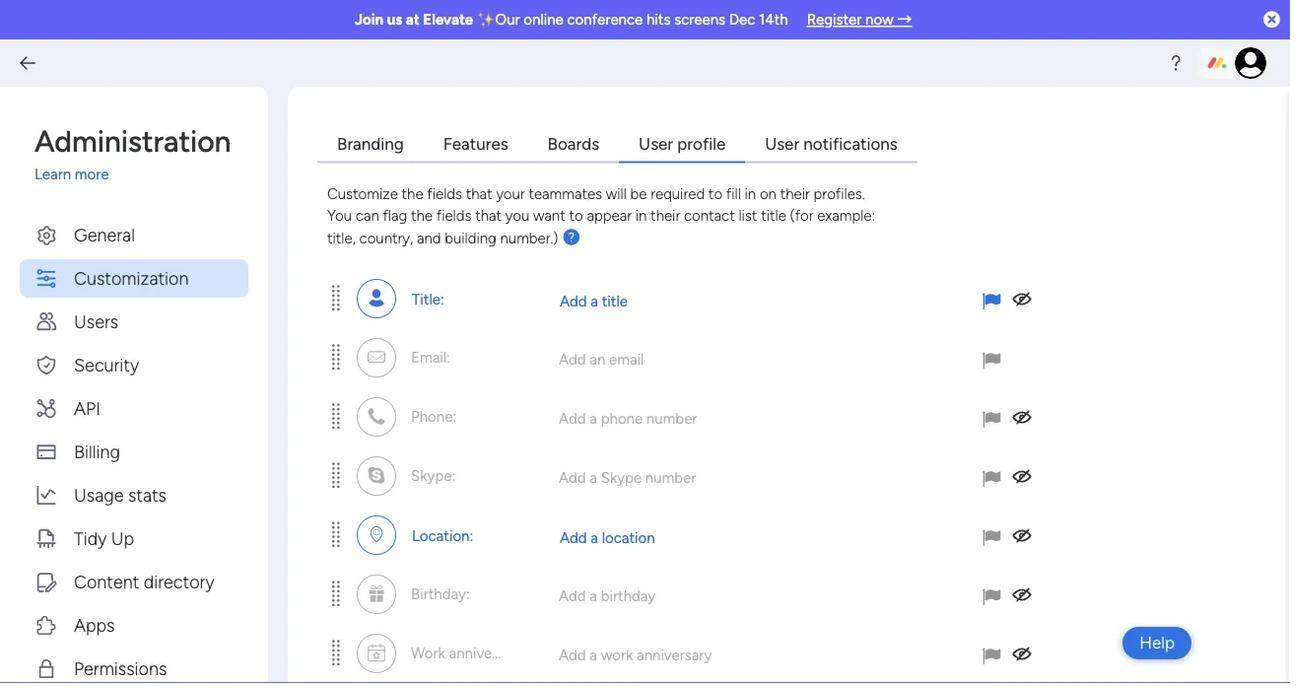 Task type: vqa. For each thing, say whether or not it's contained in the screenshot.


Task type: locate. For each thing, give the bounding box(es) containing it.
number
[[646, 410, 697, 427], [645, 469, 696, 486]]

0 horizontal spatial user
[[639, 134, 673, 154]]

: up skype :
[[453, 408, 456, 426]]

to down teammates
[[569, 207, 583, 225]]

a for title
[[591, 292, 598, 310]]

you
[[505, 207, 530, 225]]

dapulse flag image for add a skype number
[[983, 468, 1001, 489]]

1 horizontal spatial their
[[780, 185, 810, 203]]

in
[[745, 185, 756, 203], [635, 207, 647, 225]]

anniversary
[[449, 645, 524, 662], [637, 646, 712, 664]]

to left 'fill'
[[709, 185, 723, 203]]

1 horizontal spatial skype
[[601, 469, 642, 486]]

: up the birthday :
[[470, 527, 473, 545]]

3 dapulse dragndrop image from the top
[[332, 520, 340, 550]]

dapulse user 1 image
[[369, 288, 384, 309]]

user left profile
[[639, 134, 673, 154]]

0 vertical spatial in
[[745, 185, 756, 203]]

help
[[1140, 633, 1175, 653]]

add a work anniversary
[[559, 646, 712, 664]]

email
[[609, 350, 644, 368]]

skype down phone
[[601, 469, 642, 486]]

add left phone
[[559, 410, 586, 427]]

permissions button
[[20, 649, 248, 683]]

a left location
[[591, 529, 598, 547]]

2 dapulse flag image from the top
[[983, 409, 1001, 430]]

(for
[[790, 207, 814, 225]]

add for add a title
[[560, 292, 587, 310]]

dapulse dragndrop image
[[332, 402, 340, 432], [332, 461, 340, 491], [332, 520, 340, 550]]

user for user notifications
[[765, 134, 800, 154]]

0 vertical spatial to
[[709, 185, 723, 203]]

register now → link
[[807, 11, 912, 29]]

1 horizontal spatial title
[[761, 207, 786, 225]]

add
[[560, 292, 587, 310], [559, 350, 586, 368], [559, 410, 586, 427], [559, 469, 586, 486], [560, 529, 587, 547], [559, 587, 586, 605], [559, 646, 586, 664]]

add for add a birthday
[[559, 587, 586, 605]]

number.)
[[500, 229, 558, 247]]

number right phone
[[646, 410, 697, 427]]

dec
[[729, 11, 755, 29]]

dapulse flag image
[[983, 290, 1001, 311], [983, 468, 1001, 489]]

add for add a work anniversary
[[559, 646, 586, 664]]

dapulse dragndrop image left the dapulse skype image at the left
[[332, 461, 340, 491]]

4 dapulse dragndrop image from the top
[[332, 638, 340, 669]]

2 dapulse dragndrop image from the top
[[332, 343, 340, 373]]

general
[[74, 224, 135, 245]]

1 vertical spatial in
[[635, 207, 647, 225]]

screens
[[674, 11, 725, 29]]

flag
[[383, 207, 407, 225]]

: up email :
[[440, 291, 444, 309]]

4 dapulse flag image from the top
[[983, 586, 1001, 607]]

phone :
[[411, 408, 456, 426]]

dapulse dragndrop image left work anniversary image at bottom
[[332, 638, 340, 669]]

dapulse location image
[[370, 524, 383, 546]]

content directory button
[[20, 562, 248, 601]]

:
[[440, 291, 444, 309], [447, 349, 450, 367], [453, 408, 456, 426], [452, 467, 456, 485], [470, 527, 473, 545], [466, 585, 470, 603]]

a left phone
[[590, 410, 597, 427]]

up
[[111, 527, 134, 549]]

that left your
[[466, 185, 492, 203]]

dapulse dragndrop image left dapulse user 1 icon
[[332, 283, 340, 314]]

1 horizontal spatial in
[[745, 185, 756, 203]]

to
[[709, 185, 723, 203], [569, 207, 583, 225]]

0 vertical spatial title
[[761, 207, 786, 225]]

register now →
[[807, 11, 912, 29]]

add an email
[[559, 350, 644, 368]]

dapulse admin help image
[[558, 222, 585, 252]]

1 vertical spatial dapulse flag image
[[983, 468, 1001, 489]]

title :
[[412, 291, 444, 309]]

0 vertical spatial dapulse dragndrop image
[[332, 402, 340, 432]]

teammates
[[529, 185, 602, 203]]

dapulse dragndrop image for title
[[332, 283, 340, 314]]

a left work
[[590, 646, 597, 664]]

features link
[[423, 126, 528, 163]]

dapulse flag image for add a location
[[983, 527, 1001, 548]]

their down required
[[651, 207, 680, 225]]

will
[[606, 185, 627, 203]]

add a birthday
[[559, 587, 656, 605]]

: for email
[[447, 349, 450, 367]]

: up the location :
[[452, 467, 456, 485]]

1 vertical spatial to
[[569, 207, 583, 225]]

0 horizontal spatial to
[[569, 207, 583, 225]]

tidy up
[[74, 527, 134, 549]]

add for add a skype number
[[559, 469, 586, 486]]

3 dapulse dragndrop image from the top
[[332, 579, 340, 610]]

can
[[356, 207, 379, 225]]

number down add a phone number
[[645, 469, 696, 486]]

1 dapulse dragndrop image from the top
[[332, 283, 340, 314]]

dapulse dragndrop image for email
[[332, 343, 340, 373]]

user up on
[[765, 134, 800, 154]]

dapulse dragndrop image left dapulse location "image"
[[332, 520, 340, 550]]

tidy
[[74, 527, 107, 549]]

notifications
[[804, 134, 898, 154]]

skype
[[411, 467, 452, 485], [601, 469, 642, 486]]

the up flag
[[402, 185, 423, 203]]

1 dapulse flag image from the top
[[983, 290, 1001, 311]]

their up (for
[[780, 185, 810, 203]]

0 vertical spatial fields
[[427, 185, 462, 203]]

dapulse flag image
[[983, 349, 1001, 371], [983, 409, 1001, 430], [983, 527, 1001, 548], [983, 586, 1001, 607], [983, 645, 1001, 666]]

help button
[[1123, 627, 1192, 659]]

that up the building
[[475, 207, 502, 225]]

customization button
[[20, 259, 248, 297]]

usage
[[74, 484, 124, 505]]

want
[[533, 207, 565, 225]]

0 horizontal spatial their
[[651, 207, 680, 225]]

0 vertical spatial dapulse flag image
[[983, 290, 1001, 311]]

a up add a location
[[590, 469, 597, 486]]

in right 'fill'
[[745, 185, 756, 203]]

required
[[651, 185, 705, 203]]

join us at elevate ✨ our online conference hits screens dec 14th
[[354, 11, 788, 29]]

the up and
[[411, 207, 433, 225]]

our
[[495, 11, 520, 29]]

contact
[[684, 207, 735, 225]]

1 dapulse flag image from the top
[[983, 349, 1001, 371]]

add left "birthday"
[[559, 587, 586, 605]]

title down on
[[761, 207, 786, 225]]

0 horizontal spatial anniversary
[[449, 645, 524, 662]]

customization
[[74, 267, 189, 288]]

a for birthday
[[590, 587, 597, 605]]

title up email
[[602, 292, 628, 310]]

dapulse flag image for add a phone number
[[983, 409, 1001, 430]]

administration
[[34, 123, 231, 159]]

0 horizontal spatial title
[[602, 292, 628, 310]]

1 vertical spatial number
[[645, 469, 696, 486]]

skype right the dapulse skype image at the left
[[411, 467, 452, 485]]

add left work
[[559, 646, 586, 664]]

add up add a location
[[559, 469, 586, 486]]

0 vertical spatial number
[[646, 410, 697, 427]]

list
[[739, 207, 757, 225]]

1 dapulse dragndrop image from the top
[[332, 402, 340, 432]]

join
[[354, 11, 384, 29]]

add down "dapulse admin help" icon
[[560, 292, 587, 310]]

a left "birthday"
[[590, 587, 597, 605]]

add left location
[[560, 529, 587, 547]]

1 vertical spatial dapulse dragndrop image
[[332, 461, 340, 491]]

1 vertical spatial the
[[411, 207, 433, 225]]

user notifications link
[[745, 126, 917, 163]]

1 user from the left
[[639, 134, 673, 154]]

email
[[411, 349, 447, 367]]

fields up the building
[[436, 207, 472, 225]]

fields up and
[[427, 185, 462, 203]]

1 vertical spatial their
[[651, 207, 680, 225]]

2 vertical spatial dapulse dragndrop image
[[332, 520, 340, 550]]

work anniversary image
[[368, 643, 385, 664]]

2 user from the left
[[765, 134, 800, 154]]

3 dapulse flag image from the top
[[983, 527, 1001, 548]]

apps button
[[20, 606, 248, 644]]

dapulse dragndrop image left 'dapulse gift' image
[[332, 579, 340, 610]]

user
[[639, 134, 673, 154], [765, 134, 800, 154]]

users
[[74, 310, 118, 332]]

add left an
[[559, 350, 586, 368]]

: up phone :
[[447, 349, 450, 367]]

dapulse flag image for add an email
[[983, 349, 1001, 371]]

2 dapulse flag image from the top
[[983, 468, 1001, 489]]

1 horizontal spatial user
[[765, 134, 800, 154]]

in down be on the top
[[635, 207, 647, 225]]

the
[[402, 185, 423, 203], [411, 207, 433, 225]]

more
[[75, 166, 109, 183]]

a up an
[[591, 292, 598, 310]]

dapulse dragndrop image for birthday
[[332, 579, 340, 610]]

: up work anniversary
[[466, 585, 470, 603]]

2 dapulse dragndrop image from the top
[[332, 461, 340, 491]]

dapulse dragndrop image left the dapulse email 'icon'
[[332, 343, 340, 373]]

5 dapulse flag image from the top
[[983, 645, 1001, 666]]

dapulse dragndrop image left dapulse phone image
[[332, 402, 340, 432]]

dapulse dragndrop image
[[332, 283, 340, 314], [332, 343, 340, 373], [332, 579, 340, 610], [332, 638, 340, 669]]



Task type: describe. For each thing, give the bounding box(es) containing it.
appear
[[587, 207, 632, 225]]

: for location
[[470, 527, 473, 545]]

at
[[406, 11, 420, 29]]

user for user profile
[[639, 134, 673, 154]]

boards link
[[528, 126, 619, 163]]

number for add a phone number
[[646, 410, 697, 427]]

title,
[[327, 229, 356, 247]]

back to workspace image
[[18, 53, 37, 73]]

customize the fields that your teammates will be required to fill in on their profiles. you can flag the fields that you want to appear in their contact list title (for example: title, country, and building number.)
[[327, 185, 875, 247]]

0 vertical spatial that
[[466, 185, 492, 203]]

profiles.
[[814, 185, 865, 203]]

a for phone
[[590, 410, 597, 427]]

usage stats
[[74, 484, 167, 505]]

elevate
[[423, 11, 473, 29]]

0 horizontal spatial skype
[[411, 467, 452, 485]]

location :
[[412, 527, 473, 545]]

general button
[[20, 215, 248, 254]]

us
[[387, 11, 402, 29]]

example:
[[817, 207, 875, 225]]

title
[[412, 291, 440, 309]]

learn more link
[[34, 164, 248, 186]]

be
[[630, 185, 647, 203]]

add for add a phone number
[[559, 410, 586, 427]]

a for location
[[591, 529, 598, 547]]

work anniversary
[[411, 645, 524, 662]]

location
[[412, 527, 470, 545]]

security button
[[20, 345, 248, 384]]

on
[[760, 185, 777, 203]]

0 vertical spatial the
[[402, 185, 423, 203]]

branding link
[[317, 126, 423, 163]]

work
[[601, 646, 633, 664]]

dapulse flag image for add a birthday
[[983, 586, 1001, 607]]

security
[[74, 354, 139, 375]]

1 vertical spatial fields
[[436, 207, 472, 225]]

add a skype number
[[559, 469, 696, 486]]

14th
[[759, 11, 788, 29]]

add a title
[[560, 292, 628, 310]]

dapulse phone image
[[368, 406, 385, 427]]

fill
[[726, 185, 741, 203]]

add for add a location
[[560, 529, 587, 547]]

0 horizontal spatial in
[[635, 207, 647, 225]]

location
[[602, 529, 655, 547]]

api button
[[20, 389, 248, 427]]

apps
[[74, 614, 115, 635]]

phone
[[601, 410, 643, 427]]

add for add an email
[[559, 350, 586, 368]]

add a phone number
[[559, 410, 697, 427]]

dapulse flag image for add a title
[[983, 290, 1001, 311]]

users button
[[20, 302, 248, 341]]

user notifications
[[765, 134, 898, 154]]

dapulse flag image for add a work anniversary
[[983, 645, 1001, 666]]

country,
[[359, 229, 413, 247]]

your
[[496, 185, 525, 203]]

permissions
[[74, 657, 167, 679]]

register
[[807, 11, 862, 29]]

help image
[[1166, 53, 1186, 73]]

skype :
[[411, 467, 456, 485]]

tidy up button
[[20, 519, 248, 557]]

branding
[[337, 134, 404, 154]]

a for work
[[590, 646, 597, 664]]

: for birthday
[[466, 585, 470, 603]]

dapulse dragndrop image for phone
[[332, 402, 340, 432]]

: for title
[[440, 291, 444, 309]]

learn
[[34, 166, 71, 183]]

1 horizontal spatial anniversary
[[637, 646, 712, 664]]

phone
[[411, 408, 453, 426]]

usage stats button
[[20, 476, 248, 514]]

features
[[443, 134, 508, 154]]

birthday :
[[411, 585, 470, 603]]

you
[[327, 207, 352, 225]]

dapulse gift image
[[369, 584, 384, 605]]

user profile link
[[619, 126, 745, 163]]

a for skype
[[590, 469, 597, 486]]

now
[[865, 11, 894, 29]]

add a location
[[560, 529, 655, 547]]

bob builder image
[[1235, 47, 1267, 79]]

birthday
[[601, 587, 656, 605]]

stats
[[128, 484, 167, 505]]

1 vertical spatial title
[[602, 292, 628, 310]]

number for add a skype number
[[645, 469, 696, 486]]

api
[[74, 397, 100, 418]]

building
[[445, 229, 497, 247]]

billing
[[74, 441, 120, 462]]

dapulse dragndrop image for skype
[[332, 461, 340, 491]]

dapulse skype image
[[368, 465, 385, 486]]

: for phone
[[453, 408, 456, 426]]

user profile
[[639, 134, 726, 154]]

dapulse email image
[[368, 347, 385, 368]]

dapulse dragndrop image for location
[[332, 520, 340, 550]]

directory
[[144, 571, 214, 592]]

customize
[[327, 185, 398, 203]]

an
[[590, 350, 606, 368]]

hits
[[647, 11, 671, 29]]

birthday
[[411, 585, 466, 603]]

content directory
[[74, 571, 214, 592]]

1 vertical spatial that
[[475, 207, 502, 225]]

billing button
[[20, 432, 248, 471]]

✨
[[477, 11, 492, 29]]

email :
[[411, 349, 450, 367]]

title inside "customize the fields that your teammates will be required to fill in on their profiles. you can flag the fields that you want to appear in their contact list title (for example: title, country, and building number.)"
[[761, 207, 786, 225]]

: for skype
[[452, 467, 456, 485]]

0 vertical spatial their
[[780, 185, 810, 203]]

1 horizontal spatial to
[[709, 185, 723, 203]]

→
[[897, 11, 912, 29]]



